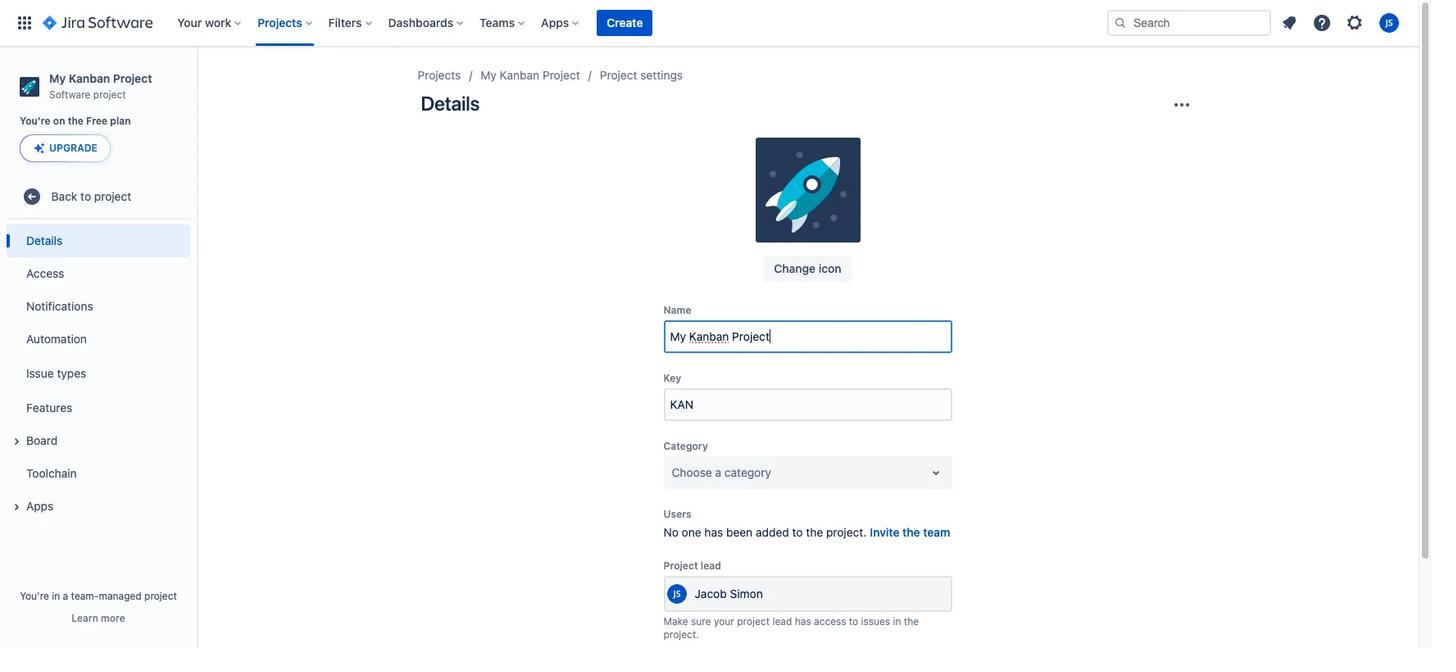 Task type: locate. For each thing, give the bounding box(es) containing it.
0 vertical spatial you're
[[20, 115, 51, 127]]

the right issues
[[904, 615, 919, 628]]

1 vertical spatial in
[[893, 615, 901, 628]]

has inside make sure your project lead has access to issues in the project.
[[795, 615, 811, 628]]

upgrade button
[[20, 136, 110, 162]]

users element
[[663, 525, 952, 541]]

0 horizontal spatial lead
[[701, 560, 721, 572]]

project inside make sure your project lead has access to issues in the project.
[[737, 615, 770, 628]]

has right one
[[704, 525, 723, 539]]

make sure your project lead has access to issues in the project.
[[663, 615, 919, 641]]

project up plan
[[93, 88, 126, 101]]

0 horizontal spatial in
[[52, 590, 60, 602]]

kanban up software
[[69, 71, 110, 85]]

has inside users no one has been added to the project. invite the team
[[704, 525, 723, 539]]

kanban for my kanban project software project
[[69, 71, 110, 85]]

project left settings
[[600, 68, 637, 82]]

group containing details
[[7, 220, 190, 528]]

sidebar navigation image
[[179, 66, 215, 98]]

my up software
[[49, 71, 66, 85]]

access
[[26, 266, 64, 280]]

lead left the access
[[772, 615, 792, 628]]

to inside back to project link
[[80, 189, 91, 203]]

apps down toolchain
[[26, 499, 53, 513]]

0 vertical spatial expand image
[[7, 432, 26, 452]]

has left the access
[[795, 615, 811, 628]]

teams
[[480, 16, 515, 30]]

projects inside popup button
[[258, 16, 302, 30]]

project settings
[[600, 68, 683, 82]]

to
[[80, 189, 91, 203], [792, 525, 803, 539], [849, 615, 858, 628]]

0 vertical spatial project.
[[826, 525, 867, 539]]

1 vertical spatial project.
[[663, 629, 699, 641]]

1 horizontal spatial kanban
[[500, 68, 539, 82]]

in
[[52, 590, 60, 602], [893, 615, 901, 628]]

board button
[[7, 425, 190, 458]]

you're for you're on the free plan
[[20, 115, 51, 127]]

2 horizontal spatial to
[[849, 615, 858, 628]]

invite
[[870, 525, 900, 539]]

kanban down teams "popup button"
[[500, 68, 539, 82]]

projects link
[[418, 66, 461, 85]]

project down simon
[[737, 615, 770, 628]]

0 horizontal spatial project.
[[663, 629, 699, 641]]

category
[[724, 465, 771, 479]]

project.
[[826, 525, 867, 539], [663, 629, 699, 641]]

expand image inside apps button
[[7, 498, 26, 517]]

lead up jacob
[[701, 560, 721, 572]]

1 vertical spatial projects
[[418, 68, 461, 82]]

banner
[[0, 0, 1419, 46]]

expand image for board
[[7, 432, 26, 452]]

in left team-
[[52, 590, 60, 602]]

change
[[774, 261, 816, 275]]

you're for you're in a team-managed project
[[20, 590, 49, 602]]

project
[[543, 68, 580, 82], [600, 68, 637, 82], [113, 71, 152, 85], [663, 560, 698, 572]]

1 horizontal spatial apps
[[541, 16, 569, 30]]

on
[[53, 115, 65, 127]]

project up plan
[[113, 71, 152, 85]]

1 horizontal spatial project.
[[826, 525, 867, 539]]

make
[[663, 615, 688, 628]]

my
[[481, 68, 497, 82], [49, 71, 66, 85]]

appswitcher icon image
[[15, 13, 34, 33]]

change icon
[[774, 261, 842, 275]]

expand image down toolchain
[[7, 498, 26, 517]]

choose a category
[[672, 465, 771, 479]]

1 horizontal spatial lead
[[772, 615, 792, 628]]

0 vertical spatial projects
[[258, 16, 302, 30]]

expand image up toolchain
[[7, 432, 26, 452]]

1 horizontal spatial my
[[481, 68, 497, 82]]

Category text field
[[672, 465, 675, 481]]

0 horizontal spatial kanban
[[69, 71, 110, 85]]

projects for projects link
[[418, 68, 461, 82]]

1 horizontal spatial a
[[715, 465, 721, 479]]

your
[[177, 16, 202, 30]]

you're left on
[[20, 115, 51, 127]]

1 horizontal spatial to
[[792, 525, 803, 539]]

1 horizontal spatial in
[[893, 615, 901, 628]]

kanban inside the my kanban project software project
[[69, 71, 110, 85]]

project inside the my kanban project software project
[[93, 88, 126, 101]]

0 vertical spatial apps
[[541, 16, 569, 30]]

features
[[26, 401, 72, 415]]

projects
[[258, 16, 302, 30], [418, 68, 461, 82]]

back to project link
[[7, 181, 190, 213]]

1 horizontal spatial projects
[[418, 68, 461, 82]]

a
[[715, 465, 721, 479], [63, 590, 68, 602]]

filters button
[[323, 10, 378, 36]]

projects button
[[253, 10, 319, 36]]

a right choose
[[715, 465, 721, 479]]

jacob simon
[[695, 587, 763, 601]]

1 vertical spatial details
[[26, 234, 63, 247]]

projects for projects popup button
[[258, 16, 302, 30]]

my kanban project
[[481, 68, 580, 82]]

expand image inside board button
[[7, 432, 26, 452]]

details down projects link
[[421, 92, 480, 115]]

you're left team-
[[20, 590, 49, 602]]

my for my kanban project
[[481, 68, 497, 82]]

apps button
[[536, 10, 585, 36]]

you're
[[20, 115, 51, 127], [20, 590, 49, 602]]

details
[[421, 92, 480, 115], [26, 234, 63, 247]]

1 vertical spatial to
[[792, 525, 803, 539]]

details up access
[[26, 234, 63, 247]]

kanban for my kanban project
[[500, 68, 539, 82]]

lead
[[701, 560, 721, 572], [772, 615, 792, 628]]

kanban
[[500, 68, 539, 82], [69, 71, 110, 85]]

learn more button
[[72, 612, 125, 625]]

issues
[[861, 615, 890, 628]]

1 vertical spatial lead
[[772, 615, 792, 628]]

automation link
[[7, 323, 190, 356]]

the left team
[[903, 525, 920, 539]]

teams button
[[475, 10, 531, 36]]

apps inside apps button
[[26, 499, 53, 513]]

invite the team button
[[870, 525, 950, 541]]

issue
[[26, 366, 54, 380]]

dashboards button
[[383, 10, 470, 36]]

1 vertical spatial has
[[795, 615, 811, 628]]

2 vertical spatial to
[[849, 615, 858, 628]]

a left team-
[[63, 590, 68, 602]]

0 horizontal spatial has
[[704, 525, 723, 539]]

toolchain
[[26, 466, 77, 480]]

0 horizontal spatial to
[[80, 189, 91, 203]]

projects right work
[[258, 16, 302, 30]]

project
[[93, 88, 126, 101], [94, 189, 131, 203], [144, 590, 177, 602], [737, 615, 770, 628]]

0 vertical spatial details
[[421, 92, 480, 115]]

2 expand image from the top
[[7, 498, 26, 517]]

1 horizontal spatial has
[[795, 615, 811, 628]]

apps button
[[7, 490, 190, 523]]

1 vertical spatial apps
[[26, 499, 53, 513]]

sure
[[691, 615, 711, 628]]

my inside the my kanban project software project
[[49, 71, 66, 85]]

your
[[714, 615, 734, 628]]

2 you're from the top
[[20, 590, 49, 602]]

expand image for apps
[[7, 498, 26, 517]]

my for my kanban project software project
[[49, 71, 66, 85]]

added
[[756, 525, 789, 539]]

features link
[[7, 392, 190, 425]]

to left issues
[[849, 615, 858, 628]]

project avatar image
[[755, 138, 860, 243]]

to right back
[[80, 189, 91, 203]]

team-
[[71, 590, 99, 602]]

expand image
[[7, 432, 26, 452], [7, 498, 26, 517]]

my kanban project software project
[[49, 71, 152, 101]]

0 horizontal spatial a
[[63, 590, 68, 602]]

1 vertical spatial you're
[[20, 590, 49, 602]]

1 expand image from the top
[[7, 432, 26, 452]]

project down apps dropdown button
[[543, 68, 580, 82]]

my right projects link
[[481, 68, 497, 82]]

1 vertical spatial expand image
[[7, 498, 26, 517]]

0 vertical spatial a
[[715, 465, 721, 479]]

automation
[[26, 332, 87, 346]]

project. down 'make'
[[663, 629, 699, 641]]

group
[[7, 220, 190, 528]]

1 you're from the top
[[20, 115, 51, 127]]

upgrade
[[49, 142, 97, 154]]

0 vertical spatial to
[[80, 189, 91, 203]]

been
[[726, 525, 753, 539]]

the
[[68, 115, 84, 127], [806, 525, 823, 539], [903, 525, 920, 539], [904, 615, 919, 628]]

0 horizontal spatial my
[[49, 71, 66, 85]]

has
[[704, 525, 723, 539], [795, 615, 811, 628]]

create
[[607, 16, 643, 30]]

0 horizontal spatial apps
[[26, 499, 53, 513]]

projects down dashboards dropdown button
[[418, 68, 461, 82]]

software
[[49, 88, 91, 101]]

project. left invite
[[826, 525, 867, 539]]

in right issues
[[893, 615, 901, 628]]

0 horizontal spatial projects
[[258, 16, 302, 30]]

no
[[663, 525, 679, 539]]

jira software image
[[43, 13, 153, 33], [43, 13, 153, 33]]

0 vertical spatial lead
[[701, 560, 721, 572]]

to right added
[[792, 525, 803, 539]]

open image
[[926, 463, 945, 483]]

1 horizontal spatial details
[[421, 92, 480, 115]]

Name field
[[665, 322, 950, 352]]

apps right teams "popup button"
[[541, 16, 569, 30]]

issue types
[[26, 366, 86, 380]]

banner containing your work
[[0, 0, 1419, 46]]

filters
[[328, 16, 362, 30]]

0 horizontal spatial details
[[26, 234, 63, 247]]

access
[[814, 615, 846, 628]]

project up details link
[[94, 189, 131, 203]]

0 vertical spatial has
[[704, 525, 723, 539]]

apps
[[541, 16, 569, 30], [26, 499, 53, 513]]



Task type: describe. For each thing, give the bounding box(es) containing it.
project right managed
[[144, 590, 177, 602]]

your work button
[[172, 10, 248, 36]]

types
[[57, 366, 86, 380]]

apps inside apps dropdown button
[[541, 16, 569, 30]]

the right on
[[68, 115, 84, 127]]

learn more
[[72, 612, 125, 625]]

1 vertical spatial a
[[63, 590, 68, 602]]

plan
[[110, 115, 131, 127]]

settings
[[640, 68, 683, 82]]

to inside users no one has been added to the project. invite the team
[[792, 525, 803, 539]]

key
[[663, 372, 681, 384]]

change icon button
[[764, 256, 851, 282]]

one
[[682, 525, 701, 539]]

the inside make sure your project lead has access to issues in the project.
[[904, 615, 919, 628]]

my kanban project link
[[481, 66, 580, 85]]

dashboards
[[388, 16, 453, 30]]

team
[[923, 525, 950, 539]]

Search field
[[1107, 10, 1271, 36]]

board
[[26, 434, 58, 447]]

users no one has been added to the project. invite the team
[[663, 508, 950, 539]]

choose
[[672, 465, 712, 479]]

in inside make sure your project lead has access to issues in the project.
[[893, 615, 901, 628]]

0 vertical spatial in
[[52, 590, 60, 602]]

project. inside make sure your project lead has access to issues in the project.
[[663, 629, 699, 641]]

create button
[[597, 10, 653, 36]]

your work
[[177, 16, 231, 30]]

learn
[[72, 612, 98, 625]]

name
[[663, 304, 691, 316]]

back to project
[[51, 189, 131, 203]]

users
[[663, 508, 691, 520]]

access link
[[7, 258, 190, 290]]

jacob
[[695, 587, 727, 601]]

icon
[[819, 261, 842, 275]]

lead inside make sure your project lead has access to issues in the project.
[[772, 615, 792, 628]]

issue types link
[[7, 356, 190, 392]]

notifications
[[26, 299, 93, 313]]

more
[[101, 612, 125, 625]]

project. inside users no one has been added to the project. invite the team
[[826, 525, 867, 539]]

category
[[663, 440, 708, 452]]

the right added
[[806, 525, 823, 539]]

project inside the my kanban project software project
[[113, 71, 152, 85]]

search image
[[1114, 16, 1127, 30]]

project inside back to project link
[[94, 189, 131, 203]]

managed
[[99, 590, 142, 602]]

work
[[205, 16, 231, 30]]

you're on the free plan
[[20, 115, 131, 127]]

free
[[86, 115, 107, 127]]

jacob simon image
[[667, 584, 686, 604]]

project up jacob simon image
[[663, 560, 698, 572]]

notifications link
[[7, 290, 190, 323]]

primary element
[[10, 0, 1107, 46]]

simon
[[730, 587, 763, 601]]

back
[[51, 189, 77, 203]]

project settings link
[[600, 66, 683, 85]]

to inside make sure your project lead has access to issues in the project.
[[849, 615, 858, 628]]

project lead
[[663, 560, 721, 572]]

you're in a team-managed project
[[20, 590, 177, 602]]

details link
[[7, 225, 190, 258]]

toolchain link
[[7, 458, 190, 490]]

Key field
[[665, 390, 950, 420]]



Task type: vqa. For each thing, say whether or not it's contained in the screenshot.
My corresponding to My Kanban Project Software project
yes



